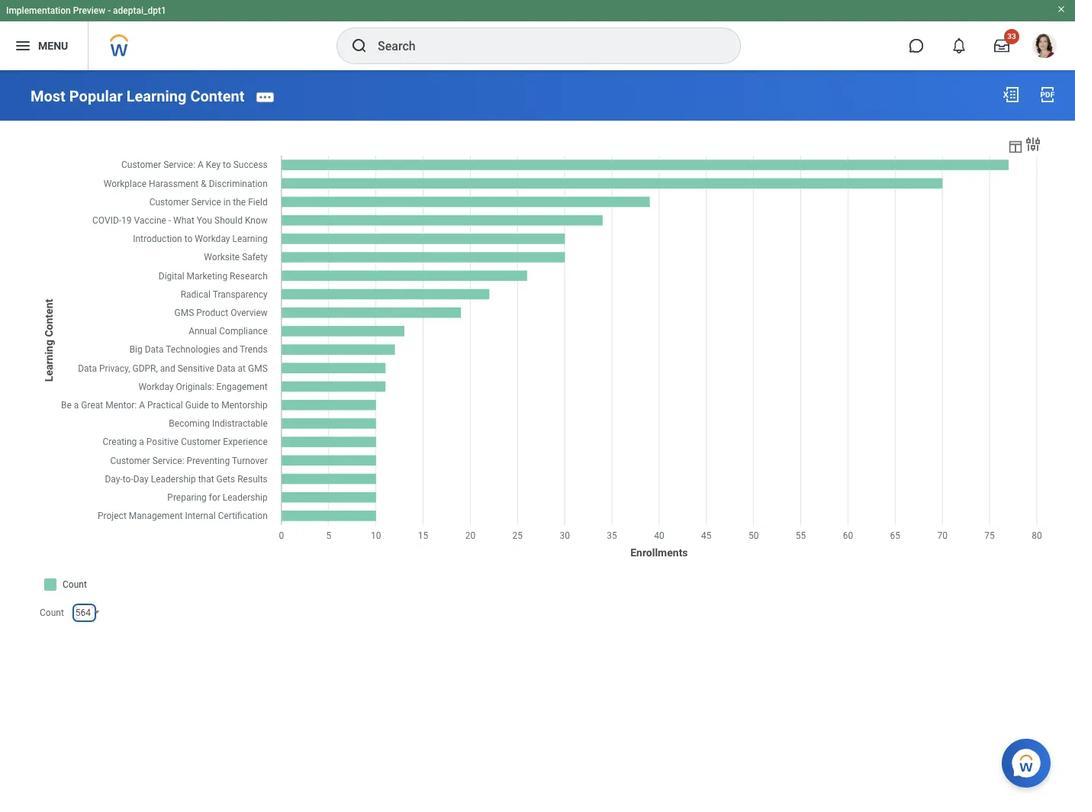 Task type: locate. For each thing, give the bounding box(es) containing it.
implementation preview -   adeptai_dpt1
[[6, 5, 166, 16]]

Search Workday  search field
[[378, 29, 709, 63]]

adeptai_dpt1
[[113, 5, 166, 16]]

preview
[[73, 5, 105, 16]]

justify image
[[14, 37, 32, 55]]

learning
[[126, 87, 187, 105]]

564 button
[[75, 607, 93, 619]]

export to excel image
[[1002, 85, 1021, 104]]

configure and view chart data image
[[1024, 135, 1043, 153]]

implementation
[[6, 5, 71, 16]]

profile logan mcneil image
[[1033, 34, 1057, 61]]

configure and view chart data image
[[1008, 138, 1024, 155]]

33
[[1008, 32, 1017, 40]]

content
[[190, 87, 245, 105]]

564
[[75, 607, 91, 618]]

inbox large image
[[995, 38, 1010, 53]]



Task type: describe. For each thing, give the bounding box(es) containing it.
search image
[[350, 37, 369, 55]]

notifications large image
[[952, 38, 967, 53]]

menu
[[38, 39, 68, 52]]

-
[[108, 5, 111, 16]]

most popular learning content main content
[[0, 70, 1076, 651]]

menu button
[[0, 21, 88, 70]]

close environment banner image
[[1057, 5, 1066, 14]]

most
[[31, 87, 66, 105]]

popular
[[69, 87, 123, 105]]

view printable version (pdf) image
[[1039, 85, 1057, 104]]

most popular learning content link
[[31, 87, 245, 105]]

menu banner
[[0, 0, 1076, 70]]

33 button
[[985, 29, 1020, 63]]

most popular learning content
[[31, 87, 245, 105]]

count
[[40, 607, 64, 618]]



Task type: vqa. For each thing, say whether or not it's contained in the screenshot.
Configure and view chart data image
yes



